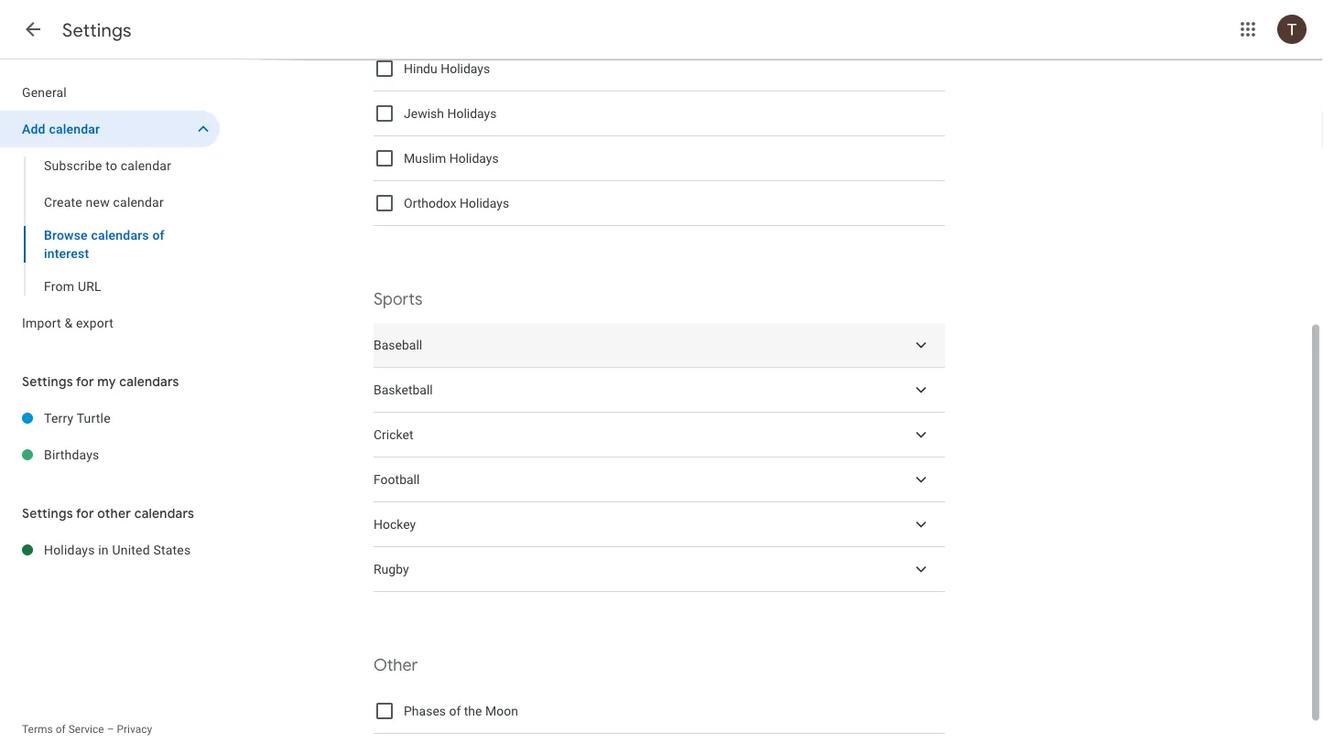 Task type: locate. For each thing, give the bounding box(es) containing it.
0 vertical spatial calendar
[[49, 121, 100, 136]]

&
[[64, 315, 73, 331]]

terms of service link
[[22, 723, 104, 736]]

calendars for other
[[134, 506, 194, 522]]

2 vertical spatial of
[[56, 723, 66, 736]]

of for phases of the moon
[[449, 704, 461, 719]]

terms of service – privacy
[[22, 723, 152, 736]]

holidays for jewish holidays
[[447, 106, 497, 121]]

0 vertical spatial of
[[152, 228, 165, 243]]

2 horizontal spatial of
[[449, 704, 461, 719]]

for
[[76, 374, 94, 390], [76, 506, 94, 522]]

sports
[[374, 289, 423, 310]]

1 for from the top
[[76, 374, 94, 390]]

0 vertical spatial for
[[76, 374, 94, 390]]

subscribe
[[44, 158, 102, 173]]

settings for settings
[[62, 18, 132, 42]]

holidays for hindu holidays
[[441, 61, 490, 76]]

browse
[[44, 228, 88, 243]]

moon
[[485, 704, 518, 719]]

calendars
[[91, 228, 149, 243], [119, 374, 179, 390], [134, 506, 194, 522]]

holidays right 'hindu'
[[441, 61, 490, 76]]

2 vertical spatial settings
[[22, 506, 73, 522]]

create new calendar
[[44, 195, 164, 210]]

calendar inside tree item
[[49, 121, 100, 136]]

terms
[[22, 723, 53, 736]]

birthdays tree item
[[0, 437, 220, 473]]

create
[[44, 195, 82, 210]]

birthdays
[[44, 447, 99, 462]]

cricket tree item
[[374, 413, 945, 458]]

holidays up orthodox holidays
[[449, 151, 499, 166]]

1 horizontal spatial of
[[152, 228, 165, 243]]

add calendar
[[22, 121, 100, 136]]

calendars down create new calendar
[[91, 228, 149, 243]]

import & export
[[22, 315, 114, 331]]

service
[[68, 723, 104, 736]]

baseball
[[374, 338, 422, 353]]

holidays left the 'in' at the bottom left of the page
[[44, 543, 95, 558]]

1 vertical spatial calendars
[[119, 374, 179, 390]]

holidays for muslim holidays
[[449, 151, 499, 166]]

new
[[86, 195, 110, 210]]

add calendar tree item
[[0, 111, 220, 147]]

2 for from the top
[[76, 506, 94, 522]]

the
[[464, 704, 482, 719]]

jewish holidays
[[404, 106, 497, 121]]

turtle
[[77, 411, 111, 426]]

united
[[112, 543, 150, 558]]

1 vertical spatial settings
[[22, 374, 73, 390]]

of down create new calendar
[[152, 228, 165, 243]]

holidays right orthodox
[[460, 196, 509, 211]]

0 horizontal spatial of
[[56, 723, 66, 736]]

settings for settings for other calendars
[[22, 506, 73, 522]]

settings up the terry
[[22, 374, 73, 390]]

tree
[[0, 74, 220, 342]]

2 vertical spatial calendars
[[134, 506, 194, 522]]

holidays inside tree item
[[44, 543, 95, 558]]

2 vertical spatial calendar
[[113, 195, 164, 210]]

holidays
[[441, 61, 490, 76], [447, 106, 497, 121], [449, 151, 499, 166], [460, 196, 509, 211], [44, 543, 95, 558]]

orthodox
[[404, 196, 457, 211]]

0 vertical spatial calendars
[[91, 228, 149, 243]]

holidays right jewish
[[447, 106, 497, 121]]

calendar right to
[[121, 158, 171, 173]]

settings down the "birthdays" at the left of page
[[22, 506, 73, 522]]

for for my
[[76, 374, 94, 390]]

of
[[152, 228, 165, 243], [449, 704, 461, 719], [56, 723, 66, 736]]

calendars up the states at left bottom
[[134, 506, 194, 522]]

1 vertical spatial of
[[449, 704, 461, 719]]

of right terms
[[56, 723, 66, 736]]

1 vertical spatial calendar
[[121, 158, 171, 173]]

calendars right the my
[[119, 374, 179, 390]]

calendar right 'new'
[[113, 195, 164, 210]]

calendar up subscribe
[[49, 121, 100, 136]]

hindu
[[404, 61, 437, 76]]

for for other
[[76, 506, 94, 522]]

import
[[22, 315, 61, 331]]

group
[[0, 147, 220, 305]]

settings right 'go back' image
[[62, 18, 132, 42]]

of left the
[[449, 704, 461, 719]]

privacy link
[[117, 723, 152, 736]]

jewish
[[404, 106, 444, 121]]

settings
[[62, 18, 132, 42], [22, 374, 73, 390], [22, 506, 73, 522]]

0 vertical spatial settings
[[62, 18, 132, 42]]

go back image
[[22, 18, 44, 40]]

for left other
[[76, 506, 94, 522]]

group containing subscribe to calendar
[[0, 147, 220, 305]]

of for terms of service – privacy
[[56, 723, 66, 736]]

muslim holidays
[[404, 151, 499, 166]]

1 vertical spatial for
[[76, 506, 94, 522]]

calendars inside browse calendars of interest
[[91, 228, 149, 243]]

for left the my
[[76, 374, 94, 390]]

add
[[22, 121, 46, 136]]

holidays in united states tree item
[[0, 532, 220, 569]]

calendar for create new calendar
[[113, 195, 164, 210]]

muslim
[[404, 151, 446, 166]]

terry turtle
[[44, 411, 111, 426]]

calendar
[[49, 121, 100, 136], [121, 158, 171, 173], [113, 195, 164, 210]]



Task type: describe. For each thing, give the bounding box(es) containing it.
interest
[[44, 246, 89, 261]]

general
[[22, 85, 67, 100]]

holidays for orthodox holidays
[[460, 196, 509, 211]]

basketball tree item
[[374, 368, 945, 413]]

settings for my calendars tree
[[0, 400, 220, 473]]

orthodox holidays
[[404, 196, 509, 211]]

subscribe to calendar
[[44, 158, 171, 173]]

terry
[[44, 411, 74, 426]]

holidays in united states
[[44, 543, 191, 558]]

my
[[97, 374, 116, 390]]

basketball
[[374, 383, 433, 398]]

cricket
[[374, 427, 414, 443]]

other
[[97, 506, 131, 522]]

settings heading
[[62, 18, 132, 42]]

football tree item
[[374, 458, 945, 503]]

export
[[76, 315, 114, 331]]

url
[[78, 279, 101, 294]]

rugby
[[374, 562, 409, 577]]

calendars for my
[[119, 374, 179, 390]]

hindu holidays
[[404, 61, 490, 76]]

in
[[98, 543, 109, 558]]

browse calendars of interest
[[44, 228, 165, 261]]

other
[[374, 655, 418, 676]]

phases
[[404, 704, 446, 719]]

terry turtle tree item
[[0, 400, 220, 437]]

–
[[107, 723, 114, 736]]

phases of the moon
[[404, 704, 518, 719]]

to
[[106, 158, 117, 173]]

baseball tree item
[[374, 323, 945, 368]]

from
[[44, 279, 74, 294]]

tree containing general
[[0, 74, 220, 342]]

of inside browse calendars of interest
[[152, 228, 165, 243]]

hockey
[[374, 517, 416, 532]]

settings for my calendars
[[22, 374, 179, 390]]

privacy
[[117, 723, 152, 736]]

calendar for subscribe to calendar
[[121, 158, 171, 173]]

hockey tree item
[[374, 503, 945, 548]]

from url
[[44, 279, 101, 294]]

birthdays link
[[44, 437, 220, 473]]

rugby tree item
[[374, 548, 945, 593]]

states
[[153, 543, 191, 558]]

holidays in united states link
[[44, 532, 220, 569]]

settings for other calendars
[[22, 506, 194, 522]]

settings for settings for my calendars
[[22, 374, 73, 390]]

football
[[374, 472, 420, 487]]



Task type: vqa. For each thing, say whether or not it's contained in the screenshot.
'Pumpkin' menu item
no



